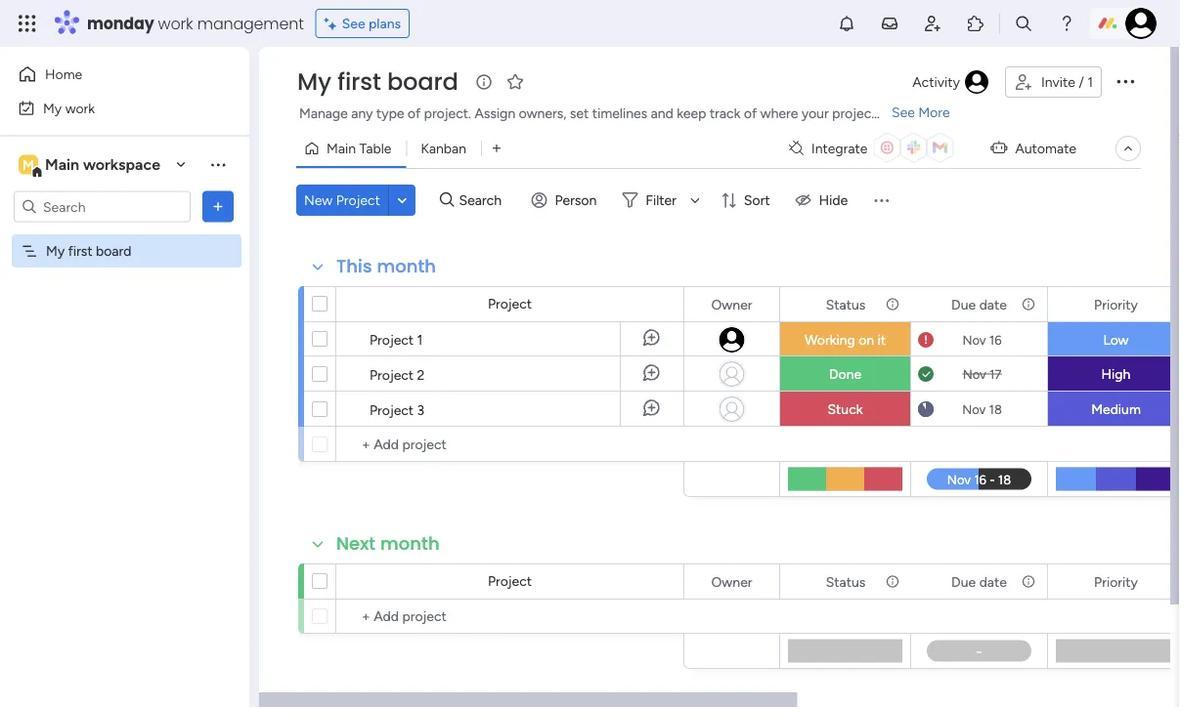 Task type: vqa. For each thing, say whether or not it's contained in the screenshot.
unlock
no



Task type: locate. For each thing, give the bounding box(es) containing it.
Search field
[[454, 187, 513, 214]]

0 horizontal spatial see
[[342, 15, 365, 32]]

nov left 18
[[962, 402, 986, 417]]

1 horizontal spatial first
[[337, 66, 381, 98]]

1 vertical spatial priority
[[1094, 574, 1138, 591]]

done
[[829, 366, 861, 383]]

main inside button
[[327, 140, 356, 157]]

1 vertical spatial month
[[380, 532, 440, 557]]

see left plans
[[342, 15, 365, 32]]

work for monday
[[158, 12, 193, 34]]

show board description image
[[472, 72, 496, 92]]

work inside button
[[65, 100, 95, 116]]

type
[[376, 105, 404, 122]]

1 horizontal spatial 1
[[1087, 74, 1093, 90]]

of
[[408, 105, 421, 122], [744, 105, 757, 122]]

invite members image
[[923, 14, 942, 33]]

0 vertical spatial 1
[[1087, 74, 1093, 90]]

it
[[877, 332, 886, 349]]

1 of from the left
[[408, 105, 421, 122]]

my first board up type
[[297, 66, 458, 98]]

2 status from the top
[[826, 574, 866, 591]]

3 nov from the top
[[962, 402, 986, 417]]

0 vertical spatial work
[[158, 12, 193, 34]]

work right monday
[[158, 12, 193, 34]]

home button
[[12, 59, 210, 90]]

date for next month
[[979, 574, 1007, 591]]

1 priority from the top
[[1094, 296, 1138, 313]]

of right track
[[744, 105, 757, 122]]

0 vertical spatial due date field
[[946, 294, 1012, 315]]

any
[[351, 105, 373, 122]]

1 vertical spatial due
[[951, 574, 976, 591]]

my up manage at the top left
[[297, 66, 331, 98]]

due
[[951, 296, 976, 313], [951, 574, 976, 591]]

0 vertical spatial first
[[337, 66, 381, 98]]

0 vertical spatial due
[[951, 296, 976, 313]]

project.
[[424, 105, 471, 122]]

1 vertical spatial owner
[[711, 574, 752, 591]]

0 vertical spatial my first board
[[297, 66, 458, 98]]

0 vertical spatial date
[[979, 296, 1007, 313]]

autopilot image
[[991, 135, 1007, 160]]

due date field up nov 16
[[946, 294, 1012, 315]]

2 vertical spatial my
[[46, 243, 65, 260]]

add view image
[[493, 142, 501, 156]]

1 vertical spatial due date
[[951, 574, 1007, 591]]

board inside list box
[[96, 243, 131, 260]]

main inside workspace selection element
[[45, 155, 79, 174]]

owners,
[[519, 105, 566, 122]]

options image
[[208, 197, 228, 217]]

0 vertical spatial status
[[826, 296, 866, 313]]

0 vertical spatial my
[[297, 66, 331, 98]]

date
[[979, 296, 1007, 313], [979, 574, 1007, 591]]

status for second status field from the bottom
[[826, 296, 866, 313]]

owner
[[711, 296, 752, 313], [711, 574, 752, 591]]

2 due date from the top
[[951, 574, 1007, 591]]

0 horizontal spatial my first board
[[46, 243, 131, 260]]

project inside new project button
[[336, 192, 380, 209]]

18
[[989, 402, 1002, 417]]

my
[[297, 66, 331, 98], [43, 100, 62, 116], [46, 243, 65, 260]]

0 horizontal spatial board
[[96, 243, 131, 260]]

and
[[651, 105, 673, 122]]

+ Add project text field
[[346, 433, 675, 457]]

high
[[1101, 366, 1131, 383]]

Status field
[[821, 294, 870, 315], [821, 571, 870, 593]]

1 vertical spatial date
[[979, 574, 1007, 591]]

my first board inside list box
[[46, 243, 131, 260]]

main workspace
[[45, 155, 160, 174]]

status field left column information image
[[821, 571, 870, 593]]

1 vertical spatial status
[[826, 574, 866, 591]]

due date field for next month
[[946, 571, 1012, 593]]

month inside this month field
[[377, 254, 436, 279]]

1 priority field from the top
[[1089, 294, 1143, 315]]

see
[[342, 15, 365, 32], [892, 104, 915, 121]]

timelines
[[592, 105, 647, 122]]

2 priority from the top
[[1094, 574, 1138, 591]]

2 nov from the top
[[963, 367, 986, 382]]

management
[[197, 12, 304, 34]]

1 status from the top
[[826, 296, 866, 313]]

first
[[337, 66, 381, 98], [68, 243, 92, 260]]

1 owner from the top
[[711, 296, 752, 313]]

due right column information image
[[951, 574, 976, 591]]

due date up nov 16
[[951, 296, 1007, 313]]

first inside list box
[[68, 243, 92, 260]]

nov 16
[[962, 332, 1002, 348]]

first up the any
[[337, 66, 381, 98]]

This month field
[[331, 254, 441, 280]]

project
[[336, 192, 380, 209], [488, 296, 532, 312], [370, 331, 414, 348], [370, 367, 414, 383], [370, 402, 414, 418], [488, 573, 532, 590]]

1 vertical spatial work
[[65, 100, 95, 116]]

collapse board header image
[[1120, 141, 1136, 156]]

1 date from the top
[[979, 296, 1007, 313]]

Priority field
[[1089, 294, 1143, 315], [1089, 571, 1143, 593]]

of right type
[[408, 105, 421, 122]]

sort button
[[713, 185, 782, 216]]

1 vertical spatial first
[[68, 243, 92, 260]]

2 status field from the top
[[821, 571, 870, 593]]

date for this month
[[979, 296, 1007, 313]]

1 vertical spatial board
[[96, 243, 131, 260]]

menu image
[[871, 191, 891, 210]]

priority
[[1094, 296, 1138, 313], [1094, 574, 1138, 591]]

status
[[826, 296, 866, 313], [826, 574, 866, 591]]

17
[[989, 367, 1001, 382]]

priority for next month
[[1094, 574, 1138, 591]]

keep
[[677, 105, 706, 122]]

hide button
[[788, 185, 860, 216]]

0 horizontal spatial of
[[408, 105, 421, 122]]

main
[[327, 140, 356, 157], [45, 155, 79, 174]]

0 vertical spatial due date
[[951, 296, 1007, 313]]

nov left '17'
[[963, 367, 986, 382]]

1 due date field from the top
[[946, 294, 1012, 315]]

option
[[0, 234, 249, 238]]

1 vertical spatial my first board
[[46, 243, 131, 260]]

next month
[[336, 532, 440, 557]]

board down search in workspace field
[[96, 243, 131, 260]]

1 due date from the top
[[951, 296, 1007, 313]]

1 right /
[[1087, 74, 1093, 90]]

0 vertical spatial see
[[342, 15, 365, 32]]

column information image for next month
[[1021, 574, 1036, 590]]

work down home
[[65, 100, 95, 116]]

nov for high
[[963, 367, 986, 382]]

status for 1st status field from the bottom of the page
[[826, 574, 866, 591]]

1 horizontal spatial of
[[744, 105, 757, 122]]

due date for next month
[[951, 574, 1007, 591]]

month inside the next month field
[[380, 532, 440, 557]]

work for my
[[65, 100, 95, 116]]

activity button
[[905, 66, 997, 98]]

status up working on it
[[826, 296, 866, 313]]

main left table
[[327, 140, 356, 157]]

kanban
[[421, 140, 466, 157]]

due date right column information image
[[951, 574, 1007, 591]]

column information image for this month
[[1021, 297, 1036, 312]]

nov
[[962, 332, 986, 348], [963, 367, 986, 382], [962, 402, 986, 417]]

0 horizontal spatial work
[[65, 100, 95, 116]]

1 vertical spatial nov
[[963, 367, 986, 382]]

month for this month
[[377, 254, 436, 279]]

0 vertical spatial status field
[[821, 294, 870, 315]]

activity
[[912, 74, 960, 90]]

nov left 16
[[962, 332, 986, 348]]

0 horizontal spatial 1
[[417, 331, 423, 348]]

0 vertical spatial owner field
[[706, 294, 757, 315]]

column information image
[[885, 297, 900, 312], [1021, 297, 1036, 312], [1021, 574, 1036, 590]]

1 nov from the top
[[962, 332, 986, 348]]

work
[[158, 12, 193, 34], [65, 100, 95, 116]]

due date for this month
[[951, 296, 1007, 313]]

1 vertical spatial due date field
[[946, 571, 1012, 593]]

1 horizontal spatial work
[[158, 12, 193, 34]]

manage any type of project. assign owners, set timelines and keep track of where your project stands.
[[299, 105, 923, 122]]

this month
[[336, 254, 436, 279]]

16
[[989, 332, 1002, 348]]

Owner field
[[706, 294, 757, 315], [706, 571, 757, 593]]

see left the more
[[892, 104, 915, 121]]

1 up "2"
[[417, 331, 423, 348]]

2 date from the top
[[979, 574, 1007, 591]]

2
[[417, 367, 425, 383]]

2 due date field from the top
[[946, 571, 1012, 593]]

my first board down search in workspace field
[[46, 243, 131, 260]]

0 vertical spatial nov
[[962, 332, 986, 348]]

my first board
[[297, 66, 458, 98], [46, 243, 131, 260]]

0 horizontal spatial first
[[68, 243, 92, 260]]

1 vertical spatial my
[[43, 100, 62, 116]]

board
[[387, 66, 458, 98], [96, 243, 131, 260]]

2 priority field from the top
[[1089, 571, 1143, 593]]

main table button
[[296, 133, 406, 164]]

person button
[[524, 185, 608, 216]]

my down search in workspace field
[[46, 243, 65, 260]]

where
[[760, 105, 798, 122]]

see plans
[[342, 15, 401, 32]]

/
[[1079, 74, 1084, 90]]

0 horizontal spatial main
[[45, 155, 79, 174]]

due up nov 16
[[951, 296, 976, 313]]

first down search in workspace field
[[68, 243, 92, 260]]

1
[[1087, 74, 1093, 90], [417, 331, 423, 348]]

next
[[336, 532, 376, 557]]

see inside button
[[342, 15, 365, 32]]

my first board list box
[[0, 231, 249, 532]]

invite / 1 button
[[1005, 66, 1102, 98]]

see more
[[892, 104, 950, 121]]

nov 18
[[962, 402, 1002, 417]]

my down home
[[43, 100, 62, 116]]

status field up working on it
[[821, 294, 870, 315]]

1 vertical spatial owner field
[[706, 571, 757, 593]]

due date
[[951, 296, 1007, 313], [951, 574, 1007, 591]]

1 vertical spatial see
[[892, 104, 915, 121]]

month
[[377, 254, 436, 279], [380, 532, 440, 557]]

1 horizontal spatial see
[[892, 104, 915, 121]]

due for this month
[[951, 296, 976, 313]]

automate
[[1015, 140, 1076, 157]]

kanban button
[[406, 133, 481, 164]]

person
[[555, 192, 597, 209]]

dapulse integrations image
[[789, 141, 804, 156]]

my inside button
[[43, 100, 62, 116]]

arrow down image
[[683, 189, 707, 212]]

month right this
[[377, 254, 436, 279]]

0 vertical spatial board
[[387, 66, 458, 98]]

status left column information image
[[826, 574, 866, 591]]

1 due from the top
[[951, 296, 976, 313]]

Due date field
[[946, 294, 1012, 315], [946, 571, 1012, 593]]

0 vertical spatial month
[[377, 254, 436, 279]]

1 horizontal spatial main
[[327, 140, 356, 157]]

angle down image
[[397, 193, 407, 208]]

board up project.
[[387, 66, 458, 98]]

2 due from the top
[[951, 574, 976, 591]]

1 vertical spatial status field
[[821, 571, 870, 593]]

0 vertical spatial owner
[[711, 296, 752, 313]]

0 vertical spatial priority field
[[1089, 294, 1143, 315]]

my work
[[43, 100, 95, 116]]

1 vertical spatial priority field
[[1089, 571, 1143, 593]]

main right workspace icon
[[45, 155, 79, 174]]

due date field right column information image
[[946, 571, 1012, 593]]

0 vertical spatial priority
[[1094, 296, 1138, 313]]

month right next
[[380, 532, 440, 557]]

2 vertical spatial nov
[[962, 402, 986, 417]]

low
[[1103, 332, 1129, 349]]



Task type: describe. For each thing, give the bounding box(es) containing it.
sort
[[744, 192, 770, 209]]

stuck
[[828, 401, 863, 418]]

new project button
[[296, 185, 388, 216]]

1 status field from the top
[[821, 294, 870, 315]]

main table
[[327, 140, 391, 157]]

main for main table
[[327, 140, 356, 157]]

more
[[918, 104, 950, 121]]

filter
[[646, 192, 676, 209]]

search everything image
[[1014, 14, 1033, 33]]

home
[[45, 66, 82, 83]]

priority for this month
[[1094, 296, 1138, 313]]

assign
[[475, 105, 515, 122]]

2 of from the left
[[744, 105, 757, 122]]

+ Add project text field
[[346, 605, 675, 629]]

new project
[[304, 192, 380, 209]]

see plans button
[[315, 9, 410, 38]]

track
[[710, 105, 740, 122]]

invite / 1
[[1041, 74, 1093, 90]]

priority field for next month
[[1089, 571, 1143, 593]]

1 horizontal spatial my first board
[[297, 66, 458, 98]]

options image
[[1114, 69, 1137, 93]]

month for next month
[[380, 532, 440, 557]]

stands.
[[880, 105, 923, 122]]

workspace selection element
[[19, 153, 163, 178]]

priority field for this month
[[1089, 294, 1143, 315]]

your
[[802, 105, 829, 122]]

My first board field
[[292, 66, 463, 98]]

manage
[[299, 105, 348, 122]]

medium
[[1091, 401, 1141, 418]]

new
[[304, 192, 333, 209]]

1 vertical spatial 1
[[417, 331, 423, 348]]

m
[[23, 156, 34, 173]]

this
[[336, 254, 372, 279]]

see more link
[[890, 103, 952, 122]]

nov for stuck
[[962, 402, 986, 417]]

my inside list box
[[46, 243, 65, 260]]

table
[[359, 140, 391, 157]]

monday
[[87, 12, 154, 34]]

2 owner from the top
[[711, 574, 752, 591]]

notifications image
[[837, 14, 856, 33]]

project
[[832, 105, 877, 122]]

see for see plans
[[342, 15, 365, 32]]

1 owner field from the top
[[706, 294, 757, 315]]

workspace options image
[[208, 155, 228, 174]]

Next month field
[[331, 532, 445, 557]]

hide
[[819, 192, 848, 209]]

Search in workspace field
[[41, 196, 163, 218]]

plans
[[369, 15, 401, 32]]

1 horizontal spatial board
[[387, 66, 458, 98]]

set
[[570, 105, 589, 122]]

3
[[417, 402, 425, 418]]

filter button
[[614, 185, 707, 216]]

working on it
[[805, 332, 886, 349]]

integrate
[[811, 140, 868, 157]]

1 inside button
[[1087, 74, 1093, 90]]

working
[[805, 332, 855, 349]]

project 2
[[370, 367, 425, 383]]

workspace
[[83, 155, 160, 174]]

v2 done deadline image
[[918, 365, 934, 384]]

on
[[859, 332, 874, 349]]

column information image
[[885, 574, 900, 590]]

project 3
[[370, 402, 425, 418]]

workspace image
[[19, 154, 38, 175]]

2 owner field from the top
[[706, 571, 757, 593]]

v2 search image
[[440, 189, 454, 211]]

due date field for this month
[[946, 294, 1012, 315]]

help image
[[1057, 14, 1076, 33]]

project 1
[[370, 331, 423, 348]]

due for next month
[[951, 574, 976, 591]]

nov 17
[[963, 367, 1001, 382]]

see for see more
[[892, 104, 915, 121]]

john smith image
[[1125, 8, 1157, 39]]

add to favorites image
[[505, 72, 525, 91]]

main for main workspace
[[45, 155, 79, 174]]

monday work management
[[87, 12, 304, 34]]

apps image
[[966, 14, 985, 33]]

select product image
[[18, 14, 37, 33]]

inbox image
[[880, 14, 899, 33]]

invite
[[1041, 74, 1075, 90]]

v2 overdue deadline image
[[918, 331, 934, 350]]

my work button
[[12, 92, 210, 124]]



